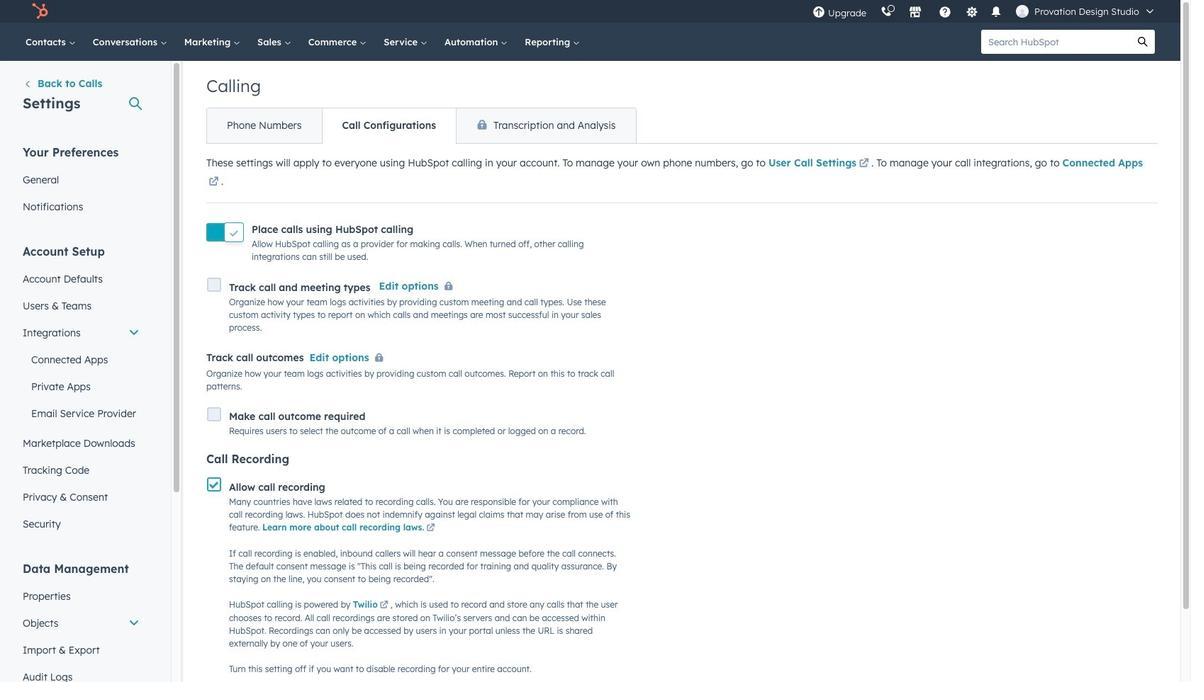 Task type: describe. For each thing, give the bounding box(es) containing it.
Search HubSpot search field
[[981, 30, 1131, 54]]

1 horizontal spatial link opens in a new window image
[[380, 600, 388, 612]]

data management element
[[14, 562, 148, 683]]

account setup element
[[14, 244, 148, 538]]

james peterson image
[[1016, 5, 1029, 18]]

2 horizontal spatial link opens in a new window image
[[859, 159, 869, 169]]



Task type: locate. For each thing, give the bounding box(es) containing it.
your preferences element
[[14, 145, 148, 221]]

navigation
[[206, 108, 636, 144]]

0 vertical spatial link opens in a new window image
[[859, 159, 869, 169]]

marketplaces image
[[909, 6, 922, 19]]

1 vertical spatial link opens in a new window image
[[209, 174, 219, 191]]

link opens in a new window image
[[859, 156, 869, 173], [209, 177, 219, 188], [426, 522, 435, 535], [426, 524, 435, 533], [380, 602, 388, 610]]

2 vertical spatial link opens in a new window image
[[380, 600, 388, 612]]

0 horizontal spatial link opens in a new window image
[[209, 174, 219, 191]]

link opens in a new window image
[[859, 159, 869, 169], [209, 174, 219, 191], [380, 600, 388, 612]]

menu
[[806, 0, 1164, 23]]



Task type: vqa. For each thing, say whether or not it's contained in the screenshot.
Close Image
no



